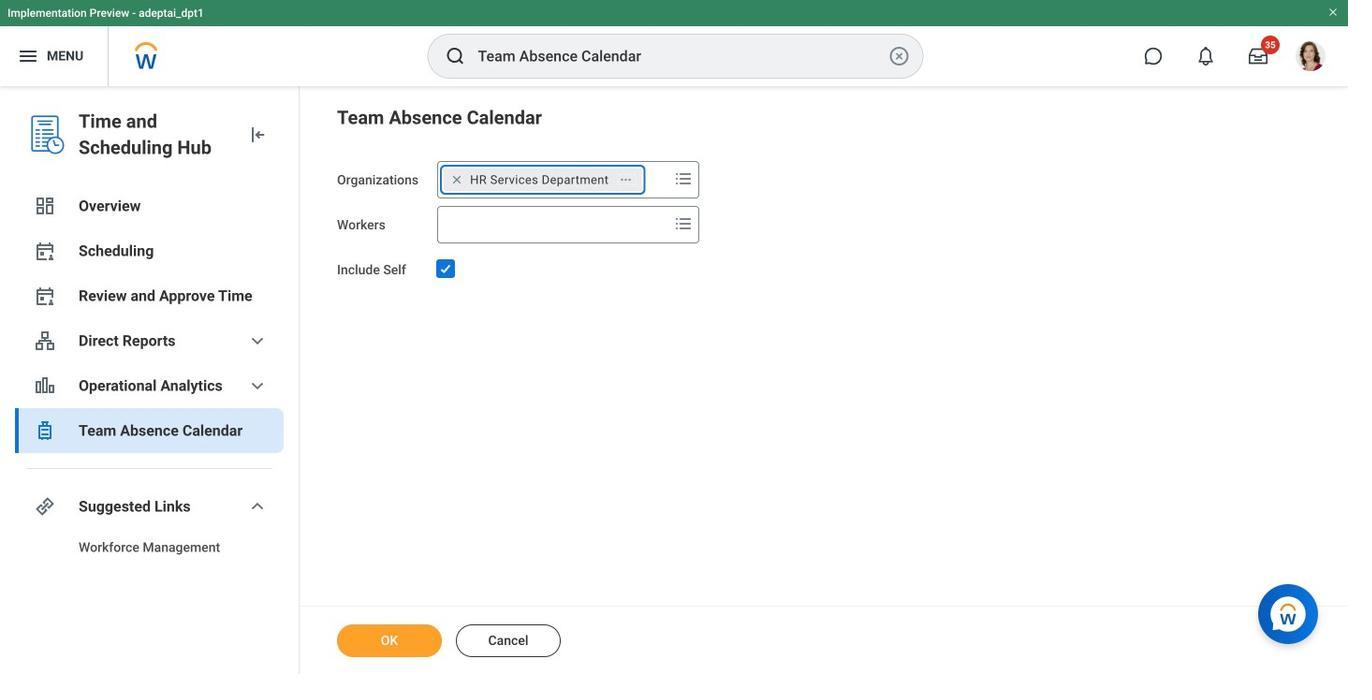 Task type: describe. For each thing, give the bounding box(es) containing it.
check small image
[[435, 258, 457, 280]]

close environment banner image
[[1328, 7, 1340, 18]]

calendar user solid image
[[34, 240, 56, 262]]

x circle image
[[889, 45, 911, 67]]

x small image
[[448, 170, 467, 189]]

transformation import image
[[246, 124, 269, 146]]

hr services department, press delete to clear value. option
[[444, 169, 642, 191]]

justify image
[[17, 45, 39, 67]]

chevron down small image
[[246, 496, 269, 518]]

2 prompts image from the top
[[673, 213, 695, 235]]

link image
[[34, 496, 56, 518]]

task timeoff image
[[34, 420, 56, 442]]

notifications large image
[[1197, 47, 1216, 66]]

navigation pane region
[[0, 86, 300, 674]]

dashboard image
[[34, 195, 56, 217]]



Task type: vqa. For each thing, say whether or not it's contained in the screenshot.
'5'
no



Task type: locate. For each thing, give the bounding box(es) containing it.
0 vertical spatial prompts image
[[673, 168, 695, 190]]

time and scheduling hub element
[[79, 109, 231, 161]]

1 vertical spatial prompts image
[[673, 213, 695, 235]]

banner
[[0, 0, 1349, 86]]

inbox large image
[[1250, 47, 1268, 66]]

view team image
[[34, 330, 56, 352]]

hr services department element
[[470, 171, 609, 188]]

search image
[[444, 45, 467, 67]]

Search field
[[439, 208, 669, 242]]

related actions image
[[619, 173, 633, 186]]

Search Workday  search field
[[478, 36, 885, 77]]

profile logan mcneil image
[[1296, 41, 1326, 75]]

calendar user solid image
[[34, 285, 56, 307]]

chart image
[[34, 375, 56, 397]]

prompts image
[[673, 168, 695, 190], [673, 213, 695, 235]]

1 prompts image from the top
[[673, 168, 695, 190]]



